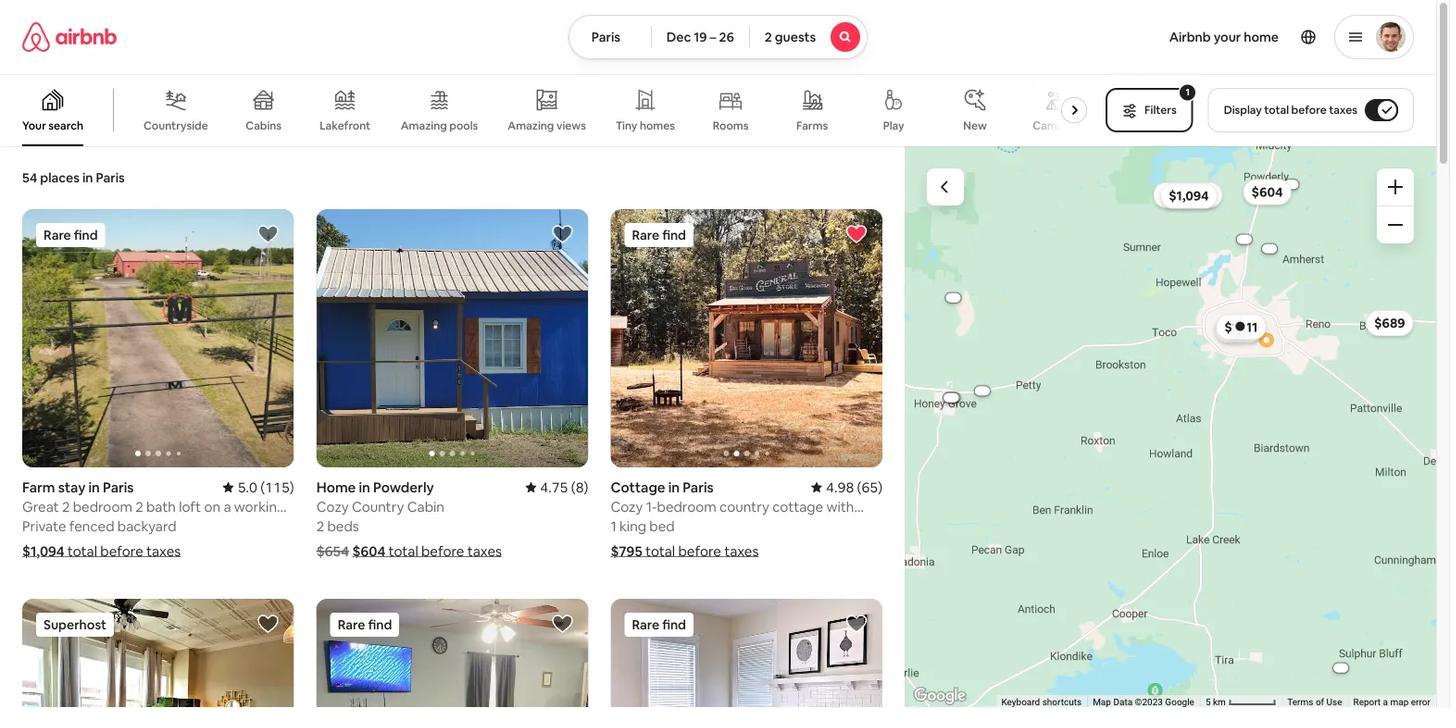 Task type: vqa. For each thing, say whether or not it's contained in the screenshot.
Keyboard shortcuts
yes



Task type: describe. For each thing, give the bounding box(es) containing it.
4.98 out of 5 average rating,  65 reviews image
[[812, 479, 883, 497]]

cabin
[[407, 498, 445, 516]]

stay
[[58, 479, 86, 497]]

farms
[[797, 119, 828, 133]]

report a map error
[[1354, 697, 1431, 708]]

of
[[1317, 697, 1325, 708]]

4.75 (8)
[[540, 479, 589, 497]]

private
[[22, 517, 66, 536]]

5 km button
[[1201, 696, 1283, 709]]

paris inside button
[[592, 29, 621, 45]]

keyboard
[[1002, 697, 1041, 708]]

5.0
[[238, 479, 258, 497]]

camping
[[1033, 119, 1081, 133]]

taxes inside 1 king bed $795 total before taxes
[[725, 542, 759, 561]]

add to wishlist: loft in paris image
[[257, 613, 280, 636]]

$795 inside 1 king bed $795 total before taxes
[[611, 542, 643, 561]]

in inside home in powderly cozy country cabin 2 beds $654 $604 total before taxes
[[359, 479, 370, 497]]

$604 button
[[1244, 179, 1292, 205]]

data
[[1114, 697, 1133, 708]]

4.98
[[826, 479, 855, 497]]

1 for 1 king bed $795 total before taxes
[[611, 517, 617, 536]]

amazing for amazing pools
[[401, 119, 447, 133]]

report a map error link
[[1354, 697, 1431, 708]]

dec 19 – 26
[[667, 29, 735, 45]]

total inside private fenced backyard $1,094 total before taxes
[[67, 542, 97, 561]]

airbnb
[[1170, 29, 1211, 45]]

your
[[22, 119, 46, 133]]

google
[[1166, 697, 1195, 708]]

taxes inside private fenced backyard $1,094 total before taxes
[[146, 542, 181, 561]]

paris button
[[569, 15, 652, 59]]

4.75
[[540, 479, 568, 497]]

5.0 (115)
[[238, 479, 294, 497]]

54
[[22, 170, 37, 186]]

pools
[[450, 119, 478, 133]]

5
[[1206, 697, 1211, 708]]

none search field containing paris
[[569, 15, 868, 59]]

fenced
[[69, 517, 114, 536]]

in right stay
[[88, 479, 100, 497]]

–
[[710, 29, 717, 45]]

display total before taxes button
[[1209, 88, 1415, 132]]

$654
[[317, 542, 349, 561]]

zoom out image
[[1389, 218, 1404, 233]]

paris right places at the top of the page
[[96, 170, 125, 186]]

$1,094 inside private fenced backyard $1,094 total before taxes
[[22, 542, 64, 561]]

bed
[[650, 517, 675, 536]]

map
[[1093, 697, 1112, 708]]

backyard
[[118, 517, 177, 536]]

search
[[49, 119, 83, 133]]

filters button
[[1106, 88, 1194, 132]]

2 guests
[[765, 29, 816, 45]]

keyboard shortcuts button
[[1002, 696, 1082, 709]]

views
[[557, 118, 586, 133]]

lakefront
[[320, 119, 371, 133]]

airbnb your home
[[1170, 29, 1279, 45]]

$878
[[1224, 322, 1255, 339]]

terms
[[1288, 697, 1314, 708]]

4.98 (65)
[[826, 479, 883, 497]]

homes
[[640, 119, 675, 133]]

2 guests button
[[749, 15, 868, 59]]

farm stay in paris
[[22, 479, 134, 497]]

profile element
[[891, 0, 1415, 74]]

report
[[1354, 697, 1382, 708]]

cottage
[[611, 479, 666, 497]]

54 places in paris
[[22, 170, 125, 186]]

display
[[1224, 103, 1263, 117]]

your
[[1214, 29, 1242, 45]]

countryside
[[144, 119, 208, 133]]

new
[[964, 119, 987, 133]]

2 inside home in powderly cozy country cabin 2 beds $654 $604 total before taxes
[[317, 517, 324, 536]]

add to wishlist: home in powderly image
[[552, 223, 574, 246]]

display total before taxes
[[1224, 103, 1358, 117]]

(65)
[[858, 479, 883, 497]]

before inside 1 king bed $795 total before taxes
[[679, 542, 722, 561]]

$1,111 button
[[1217, 314, 1267, 340]]

country
[[352, 498, 404, 516]]

group containing amazing views
[[0, 74, 1095, 146]]

your search
[[22, 119, 83, 133]]

$1,111
[[1225, 319, 1258, 336]]

$795 button
[[1154, 182, 1223, 208]]

map
[[1391, 697, 1410, 708]]

cozy
[[317, 498, 349, 516]]

$1,094 button
[[1161, 183, 1218, 209]]

amazing pools
[[401, 119, 478, 133]]



Task type: locate. For each thing, give the bounding box(es) containing it.
total down the cabin at the bottom left
[[389, 542, 418, 561]]

0 vertical spatial 2
[[765, 29, 772, 45]]

1 horizontal spatial $604
[[1252, 184, 1284, 201]]

2
[[765, 29, 772, 45], [317, 517, 324, 536]]

0 horizontal spatial 2
[[317, 517, 324, 536]]

filters
[[1145, 103, 1177, 117]]

total right "display"
[[1265, 103, 1290, 117]]

group
[[0, 74, 1095, 146], [22, 209, 294, 468], [317, 209, 589, 468], [339, 209, 883, 468], [22, 599, 294, 709], [317, 599, 589, 709], [611, 599, 883, 709]]

0 vertical spatial 1
[[1186, 86, 1190, 98]]

0 vertical spatial $604
[[1252, 184, 1284, 201]]

before down the cabin at the bottom left
[[422, 542, 465, 561]]

km
[[1214, 697, 1227, 708]]

$878 button
[[1216, 317, 1263, 343]]

1 down airbnb on the top right
[[1186, 86, 1190, 98]]

(8)
[[571, 479, 589, 497]]

before
[[1292, 103, 1327, 117], [100, 542, 143, 561], [422, 542, 465, 561], [679, 542, 722, 561]]

2 left beds
[[317, 517, 324, 536]]

$795
[[1162, 187, 1192, 204], [611, 542, 643, 561]]

taxes
[[1330, 103, 1358, 117], [146, 542, 181, 561], [468, 542, 502, 561], [725, 542, 759, 561]]

2 inside button
[[765, 29, 772, 45]]

1 vertical spatial $1,094
[[22, 542, 64, 561]]

amazing
[[508, 118, 554, 133], [401, 119, 447, 133]]

1 inside 1 king bed $795 total before taxes
[[611, 517, 617, 536]]

map data ©2023 google
[[1093, 697, 1195, 708]]

0 horizontal spatial 1
[[611, 517, 617, 536]]

$689
[[1375, 315, 1406, 332]]

king
[[620, 517, 647, 536]]

$604 right $1,094 button
[[1252, 184, 1284, 201]]

amazing views
[[508, 118, 586, 133]]

cabins
[[246, 119, 282, 133]]

cottage in paris
[[611, 479, 714, 497]]

in up country
[[359, 479, 370, 497]]

paris up 1 king bed $795 total before taxes
[[683, 479, 714, 497]]

0 horizontal spatial $795
[[611, 542, 643, 561]]

1 for 1
[[1186, 86, 1190, 98]]

©2023
[[1136, 697, 1164, 708]]

$795 down king
[[611, 542, 643, 561]]

before right "display"
[[1292, 103, 1327, 117]]

$1,094 left the $604 button
[[1169, 188, 1210, 204]]

rooms
[[713, 119, 749, 133]]

before down backyard
[[100, 542, 143, 561]]

keyboard shortcuts
[[1002, 697, 1082, 708]]

private fenced backyard $1,094 total before taxes
[[22, 517, 181, 561]]

total inside home in powderly cozy country cabin 2 beds $654 $604 total before taxes
[[389, 542, 418, 561]]

dec 19 – 26 button
[[651, 15, 750, 59]]

1 horizontal spatial 2
[[765, 29, 772, 45]]

5.0 out of 5 average rating,  115 reviews image
[[223, 479, 294, 497]]

19
[[694, 29, 707, 45]]

taxes inside home in powderly cozy country cabin 2 beds $654 $604 total before taxes
[[468, 542, 502, 561]]

zoom in image
[[1389, 180, 1404, 195]]

1 horizontal spatial $795
[[1162, 187, 1192, 204]]

$604 down beds
[[352, 542, 386, 561]]

before down cottage in paris
[[679, 542, 722, 561]]

places
[[40, 170, 80, 186]]

1 horizontal spatial $1,094
[[1169, 188, 1210, 204]]

1 vertical spatial 1
[[611, 517, 617, 536]]

2 left guests
[[765, 29, 772, 45]]

in right places at the top of the page
[[82, 170, 93, 186]]

terms of use link
[[1288, 697, 1343, 708]]

dec
[[667, 29, 691, 45]]

None search field
[[569, 15, 868, 59]]

1 vertical spatial $795
[[611, 542, 643, 561]]

5 km
[[1206, 697, 1229, 708]]

terms of use
[[1288, 697, 1343, 708]]

google image
[[910, 685, 971, 709]]

tiny homes
[[616, 119, 675, 133]]

$604 inside button
[[1252, 184, 1284, 201]]

$1,094 inside $1,094 button
[[1169, 188, 1210, 204]]

remove from wishlist: cottage in paris image
[[846, 223, 868, 246]]

0 vertical spatial $795
[[1162, 187, 1192, 204]]

tiny
[[616, 119, 638, 133]]

0 horizontal spatial $1,094
[[22, 542, 64, 561]]

$604 inside home in powderly cozy country cabin 2 beds $654 $604 total before taxes
[[352, 542, 386, 561]]

1 vertical spatial $604
[[352, 542, 386, 561]]

paris left dec
[[592, 29, 621, 45]]

a
[[1384, 697, 1389, 708]]

1 king bed $795 total before taxes
[[611, 517, 759, 561]]

before inside private fenced backyard $1,094 total before taxes
[[100, 542, 143, 561]]

26
[[719, 29, 735, 45]]

beds
[[327, 517, 359, 536]]

$1,094 down private
[[22, 542, 64, 561]]

0 horizontal spatial amazing
[[401, 119, 447, 133]]

total
[[1265, 103, 1290, 117], [67, 542, 97, 561], [389, 542, 418, 561], [646, 542, 676, 561]]

1 horizontal spatial amazing
[[508, 118, 554, 133]]

airbnb your home link
[[1159, 18, 1291, 57]]

use
[[1327, 697, 1343, 708]]

guests
[[775, 29, 816, 45]]

before inside 'button'
[[1292, 103, 1327, 117]]

1
[[1186, 86, 1190, 98], [611, 517, 617, 536]]

add to wishlist: apartment in paris image
[[846, 613, 868, 636]]

$795 inside $795 button
[[1162, 187, 1192, 204]]

0 vertical spatial $1,094
[[1169, 188, 1210, 204]]

home
[[1244, 29, 1279, 45]]

shortcuts
[[1043, 697, 1082, 708]]

total inside 'button'
[[1265, 103, 1290, 117]]

4.75 out of 5 average rating,  8 reviews image
[[526, 479, 589, 497]]

taxes inside 'display total before taxes' 'button'
[[1330, 103, 1358, 117]]

powderly
[[373, 479, 434, 497]]

total down fenced
[[67, 542, 97, 561]]

amazing left 'views' on the left of the page
[[508, 118, 554, 133]]

1 horizontal spatial 1
[[1186, 86, 1190, 98]]

farm
[[22, 479, 55, 497]]

total inside 1 king bed $795 total before taxes
[[646, 542, 676, 561]]

google map
showing 32 stays. including 1 saved stay. region
[[905, 146, 1437, 709]]

play
[[884, 119, 905, 133]]

amazing left pools
[[401, 119, 447, 133]]

before inside home in powderly cozy country cabin 2 beds $654 $604 total before taxes
[[422, 542, 465, 561]]

(115)
[[261, 479, 294, 497]]

$689 button
[[1367, 310, 1414, 336]]

paris
[[592, 29, 621, 45], [96, 170, 125, 186], [103, 479, 134, 497], [683, 479, 714, 497]]

1 left king
[[611, 517, 617, 536]]

home in powderly cozy country cabin 2 beds $654 $604 total before taxes
[[317, 479, 502, 561]]

total down bed
[[646, 542, 676, 561]]

amazing for amazing views
[[508, 118, 554, 133]]

1 vertical spatial 2
[[317, 517, 324, 536]]

$1,094
[[1169, 188, 1210, 204], [22, 542, 64, 561]]

paris right stay
[[103, 479, 134, 497]]

$795 down filters
[[1162, 187, 1192, 204]]

in right cottage
[[669, 479, 680, 497]]

error
[[1412, 697, 1431, 708]]

0 horizontal spatial $604
[[352, 542, 386, 561]]

add to wishlist: home in blossom image
[[552, 613, 574, 636]]

in
[[82, 170, 93, 186], [88, 479, 100, 497], [359, 479, 370, 497], [669, 479, 680, 497]]

add to wishlist: farm stay in paris image
[[257, 223, 280, 246]]

home
[[317, 479, 356, 497]]



